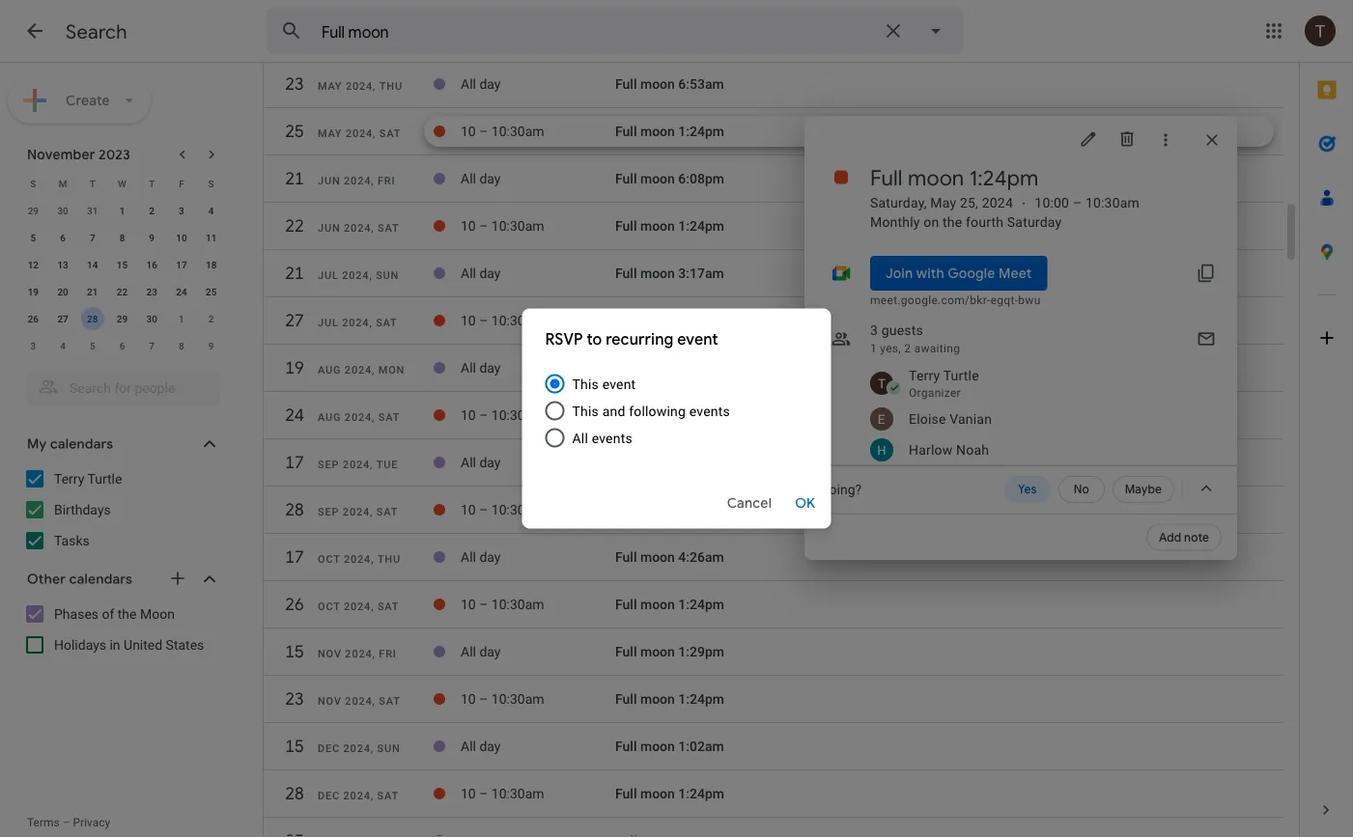 Task type: describe. For each thing, give the bounding box(es) containing it.
, for jul 2024 , sat
[[369, 317, 372, 329]]

november
[[27, 146, 95, 163]]

ok button
[[787, 486, 823, 521]]

0 vertical spatial 3
[[179, 205, 184, 216]]

10 – 10:30am for jun 2024 , sat
[[461, 218, 544, 234]]

0 horizontal spatial event
[[602, 376, 636, 392]]

2 28 row from the top
[[264, 776, 1284, 821]]

all for full moon 4:26am
[[461, 549, 476, 565]]

10 – 10:30am for nov 2024 , sat
[[461, 691, 544, 707]]

harlow noah
[[909, 442, 989, 458]]

the inside list
[[118, 606, 137, 622]]

meet.google.com/bkr-egqt-bwu
[[870, 294, 1041, 307]]

24 element
[[170, 280, 193, 303]]

2023
[[99, 146, 130, 163]]

all for full moon 1:02am
[[461, 739, 476, 755]]

1 15 row from the top
[[264, 635, 1284, 679]]

sat for nov 2024 , sat
[[379, 695, 401, 707]]

yes button
[[1004, 476, 1051, 503]]

, for dec 2024 , sun
[[371, 743, 374, 755]]

– for may 2024 , sat
[[479, 123, 488, 139]]

terms link
[[27, 816, 60, 830]]

sat for aug 2024 , sat
[[378, 411, 400, 423]]

10 – 10:30am for oct 2024 , sat
[[461, 597, 544, 613]]

terry turtle
[[54, 471, 122, 487]]

, for sep 2024 , sat
[[370, 506, 373, 518]]

25 element
[[200, 280, 223, 303]]

search heading
[[66, 19, 127, 44]]

ok
[[795, 495, 816, 512]]

28 cell
[[78, 305, 107, 332]]

15 link for full moon 1:29pm
[[277, 635, 312, 669]]

moon for dec 2024 , sat
[[640, 786, 675, 802]]

26 row
[[264, 587, 1284, 632]]

december 9 element
[[200, 334, 223, 357]]

terry turtle organizer
[[909, 367, 979, 400]]

this for this event
[[572, 376, 599, 392]]

add note button
[[1146, 524, 1222, 551]]

0 horizontal spatial 5
[[30, 232, 36, 243]]

dec 2024 , sat
[[318, 790, 399, 802]]

saturday
[[1007, 214, 1062, 230]]

full for jul 2024 , sun
[[615, 265, 637, 281]]

sat for jul 2024 , sat
[[376, 317, 397, 329]]

dec 2024 , sun
[[318, 743, 400, 755]]

terms
[[27, 816, 60, 830]]

24 row
[[264, 398, 1284, 442]]

⋅
[[1021, 195, 1027, 211]]

december 2 element
[[200, 307, 223, 330]]

note
[[1184, 530, 1209, 545]]

25 link
[[277, 114, 312, 149]]

holidays in united states
[[54, 637, 204, 653]]

moon for oct 2024 , sat
[[640, 597, 675, 613]]

1 horizontal spatial 7
[[149, 340, 155, 352]]

states
[[166, 637, 204, 653]]

fri for 21
[[378, 175, 395, 187]]

25 for 25 link
[[284, 120, 303, 142]]

monthly
[[870, 214, 920, 230]]

full moon 1:24pm heading
[[870, 164, 1039, 191]]

27 for '27' element
[[57, 313, 68, 325]]

my
[[27, 436, 47, 453]]

1 28 row from the top
[[264, 493, 1284, 537]]

birthdays
[[54, 502, 111, 518]]

option group inside rsvp to recurring event dialog
[[541, 370, 808, 471]]

this for this and following events
[[572, 403, 599, 419]]

this event
[[572, 376, 636, 392]]

row containing 12
[[18, 251, 226, 278]]

10:30am for dec 2024 , sat
[[491, 786, 544, 802]]

3 inside 3 guests 1 yes, 2 awaiting
[[870, 322, 878, 338]]

2024 inside full moon 1:24pm saturday, may 25, 2024 ⋅ 10:00 – 10:30am monthly on the fourth saturday
[[982, 195, 1013, 211]]

dec for 28
[[318, 790, 340, 802]]

all day cell for full moon 6:08pm
[[461, 163, 615, 194]]

w
[[118, 178, 126, 189]]

oct 2024 , sat
[[318, 601, 399, 613]]

– for jun 2024 , sat
[[479, 218, 488, 234]]

moon inside full moon 1:24pm saturday, may 25, 2024 ⋅ 10:00 – 10:30am monthly on the fourth saturday
[[908, 164, 964, 191]]

full moon 1:24pm saturday, may 25, 2024 ⋅ 10:00 – 10:30am monthly on the fourth saturday
[[870, 164, 1140, 230]]

16 element
[[140, 253, 163, 276]]

30 element
[[140, 307, 163, 330]]

saturday,
[[870, 195, 927, 211]]

yes
[[1018, 482, 1037, 497]]

1:24pm for 22
[[678, 218, 724, 234]]

, for aug 2024 , sat
[[372, 411, 375, 423]]

sep for 17
[[318, 459, 339, 471]]

full moon 6:53am
[[615, 76, 724, 92]]

of
[[102, 606, 114, 622]]

24 link
[[277, 398, 312, 433]]

delete event image
[[1117, 129, 1137, 149]]

sep 2024 , tue
[[318, 459, 398, 471]]

full moon 1:02am
[[615, 739, 724, 755]]

oct for 17
[[318, 553, 340, 565]]

21 element
[[81, 280, 104, 303]]

day for full moon 6:53am
[[479, 76, 501, 92]]

full moon 1:24pm button for 28
[[615, 786, 724, 802]]

to
[[587, 329, 602, 349]]

0 horizontal spatial 2
[[149, 205, 155, 216]]

4:26am
[[678, 549, 724, 565]]

full moon 4:26am button
[[615, 549, 724, 565]]

on
[[924, 214, 939, 230]]

cell for 19
[[615, 353, 1274, 383]]

eloise vanian
[[909, 411, 992, 427]]

full moon 1:02am button
[[615, 739, 724, 755]]

nov 2024 , fri
[[318, 648, 397, 660]]

10:30am for jun 2024 , sat
[[491, 218, 544, 234]]

1 horizontal spatial 2
[[208, 313, 214, 325]]

11
[[206, 232, 217, 243]]

22 row
[[264, 209, 1284, 253]]

organizer
[[909, 386, 961, 400]]

– for oct 2024 , sat
[[479, 597, 488, 613]]

clear search image
[[874, 12, 913, 50]]

no button
[[1058, 476, 1105, 503]]

maybe button
[[1112, 476, 1174, 503]]

2024 for aug 2024 , sat
[[345, 411, 372, 423]]

0 vertical spatial 8
[[119, 232, 125, 243]]

vanian
[[950, 411, 992, 427]]

phases
[[54, 606, 99, 622]]

2024 for sep 2024 , tue
[[343, 459, 370, 471]]

23 for all
[[284, 73, 303, 95]]

guests
[[881, 322, 923, 338]]

0 vertical spatial 1
[[119, 205, 125, 216]]

sun for 15
[[377, 743, 400, 755]]

december 1 element
[[170, 307, 193, 330]]

harlow noah tree item
[[843, 435, 1237, 466]]

join with google meet link
[[870, 256, 1047, 291]]

19 link
[[277, 351, 312, 385]]

28 element
[[81, 307, 104, 330]]

full moon 1:24pm for 23
[[615, 691, 724, 707]]

full moon 1:24pm button for 22
[[615, 218, 724, 234]]

oct 2024 , thu
[[318, 553, 401, 565]]

2024 for aug 2024 , mon
[[345, 364, 372, 376]]

28 inside cell
[[87, 313, 98, 325]]

full moon 3:17am button
[[615, 265, 724, 281]]

all day cell for full moon 1:02am
[[461, 731, 615, 762]]

row containing 19
[[18, 278, 226, 305]]

1 s from the left
[[30, 178, 36, 189]]

1 horizontal spatial 4
[[208, 205, 214, 216]]

23 link for all day
[[277, 67, 312, 101]]

30 for 30 element
[[146, 313, 157, 325]]

maybe
[[1125, 482, 1162, 497]]

all day inside 19 row
[[461, 360, 501, 376]]

10:30am for jul 2024 , sat
[[491, 313, 544, 329]]

other
[[27, 571, 66, 588]]

all for full moon 1:29pm
[[461, 644, 476, 660]]

row containing s
[[18, 170, 226, 197]]

1 vertical spatial events
[[592, 430, 632, 446]]

jun 2024 , sat
[[318, 222, 399, 234]]

15 inside 15 element
[[117, 259, 128, 270]]

3 guests 1 yes, 2 awaiting
[[870, 322, 960, 355]]

row group containing 29
[[18, 197, 226, 359]]

0 vertical spatial 6
[[60, 232, 66, 243]]

10 inside row
[[176, 232, 187, 243]]

1 horizontal spatial 8
[[179, 340, 184, 352]]

13
[[57, 259, 68, 270]]

1:24pm inside full moon 1:24pm saturday, may 25, 2024 ⋅ 10:00 – 10:30am monthly on the fourth saturday
[[969, 164, 1039, 191]]

1 17 row from the top
[[264, 445, 1284, 490]]

united
[[124, 637, 162, 653]]

18
[[206, 259, 217, 270]]

full moon 1:24pm for 22
[[615, 218, 724, 234]]

and
[[602, 403, 625, 419]]

yes,
[[880, 342, 901, 355]]

day for full moon 1:02am
[[479, 739, 501, 755]]

1:24pm for 24
[[678, 407, 724, 423]]

15 element
[[111, 253, 134, 276]]

search image
[[272, 12, 311, 50]]

– inside full moon 1:24pm saturday, may 25, 2024 ⋅ 10:00 – 10:30am monthly on the fourth saturday
[[1073, 195, 1082, 211]]

sep 2024 , sat
[[318, 506, 398, 518]]

full moon 1:24pm for 26
[[615, 597, 724, 613]]

rsvp to recurring event
[[545, 329, 718, 349]]

egqt-
[[991, 294, 1018, 307]]

15 link for full moon 1:02am
[[277, 729, 312, 764]]

moon for dec 2024 , sun
[[640, 739, 675, 755]]

1:29pm
[[678, 644, 724, 660]]

10:30am inside full moon 1:24pm saturday, may 25, 2024 ⋅ 10:00 – 10:30am monthly on the fourth saturday
[[1085, 195, 1140, 211]]

10 – 10:30am for aug 2024 , sat
[[461, 407, 544, 423]]

full inside full moon 1:24pm saturday, may 25, 2024 ⋅ 10:00 – 10:30am monthly on the fourth saturday
[[870, 164, 903, 191]]

sat for oct 2024 , sat
[[378, 601, 399, 613]]

december 6 element
[[111, 334, 134, 357]]

november 2023
[[27, 146, 130, 163]]

sat for jun 2024 , sat
[[378, 222, 399, 234]]

14 element
[[81, 253, 104, 276]]

10 – 10:30am cell for dec 2024 , sat
[[461, 778, 615, 809]]

all day cell for full moon 3:17am
[[461, 258, 615, 289]]

1 t from the left
[[90, 178, 95, 189]]

28 for sep 2024
[[284, 499, 303, 521]]

10 – 10:30am cell for may 2024 , sat
[[461, 116, 615, 147]]

aug 2024 , sat
[[318, 411, 400, 423]]

calendars for my calendars
[[50, 436, 113, 453]]

21 for full moon 3:17am
[[284, 262, 303, 284]]

add
[[1159, 530, 1181, 545]]

2024 for dec 2024 , sun
[[343, 743, 371, 755]]

meet
[[999, 265, 1032, 282]]

cancel
[[727, 495, 772, 512]]

19 element
[[22, 280, 45, 303]]

1 vertical spatial 9
[[208, 340, 214, 352]]

tasks
[[54, 533, 90, 549]]

, for jun 2024 , sat
[[371, 222, 374, 234]]

cancel button
[[719, 486, 780, 521]]

going?
[[820, 482, 862, 498]]

1 21 row from the top
[[264, 161, 1284, 206]]

28 link for dec 2024 , sat
[[277, 776, 312, 811]]

full moon 1:24pm button for 25
[[615, 123, 724, 139]]

go back image
[[23, 19, 46, 42]]

full moon 6:08pm
[[615, 171, 724, 187]]

2024 for may 2024 , sat
[[346, 127, 373, 140]]

2 inside 3 guests 1 yes, 2 awaiting
[[904, 342, 911, 355]]

10 for jul 2024 , sat
[[461, 313, 476, 329]]

recurring
[[606, 329, 673, 349]]

jul for 27
[[318, 317, 339, 329]]

2 s from the left
[[208, 178, 214, 189]]

thu for 17
[[378, 553, 401, 565]]

f
[[179, 178, 184, 189]]

cell for 17
[[615, 447, 1274, 478]]

other calendars button
[[4, 564, 240, 595]]

may inside full moon 1:24pm saturday, may 25, 2024 ⋅ 10:00 – 10:30am monthly on the fourth saturday
[[930, 195, 956, 211]]

sat for sep 2024 , sat
[[376, 506, 398, 518]]

day for full moon 4:26am
[[479, 549, 501, 565]]

cell for 27
[[615, 305, 1274, 336]]

oct for 26
[[318, 601, 340, 613]]

all for full moon 6:08pm
[[461, 171, 476, 187]]

other calendars
[[27, 571, 132, 588]]

0 horizontal spatial 9
[[149, 232, 155, 243]]

19 row
[[264, 351, 1284, 395]]



Task type: vqa. For each thing, say whether or not it's contained in the screenshot.


Task type: locate. For each thing, give the bounding box(es) containing it.
full moon 1:24pm inside 26 row
[[615, 597, 724, 613]]

2 23 link from the top
[[277, 682, 312, 717]]

10 – 10:30am inside 24 row
[[461, 407, 544, 423]]

, down dec 2024 , sun
[[371, 790, 374, 802]]

10:30am for oct 2024 , sat
[[491, 597, 544, 613]]

1 vertical spatial 17 row
[[264, 540, 1284, 584]]

this down to
[[572, 376, 599, 392]]

, inside 22 row
[[371, 222, 374, 234]]

2024 left the tue
[[343, 459, 370, 471]]

26
[[28, 313, 39, 325], [284, 593, 303, 616]]

1 inside 3 guests 1 yes, 2 awaiting
[[870, 342, 877, 355]]

1 vertical spatial 29
[[117, 313, 128, 325]]

the
[[943, 214, 962, 230], [118, 606, 137, 622]]

1 sep from the top
[[318, 459, 339, 471]]

full up 'full moon 1:02am'
[[615, 691, 637, 707]]

0 horizontal spatial 30
[[57, 205, 68, 216]]

31
[[87, 205, 98, 216]]

aug inside 24 row
[[318, 411, 341, 423]]

25 down the '18'
[[206, 286, 217, 297]]

full inside 22 row
[[615, 218, 637, 234]]

1 vertical spatial 26
[[284, 593, 303, 616]]

10:30am inside the 25 row
[[491, 123, 544, 139]]

terms – privacy
[[27, 816, 110, 830]]

moon for may 2024 , thu
[[640, 76, 675, 92]]

19 inside 19 element
[[28, 286, 39, 297]]

thu up the may 2024 , sat
[[379, 80, 403, 92]]

10 for jun 2024 , sat
[[461, 218, 476, 234]]

7 10 – 10:30am cell from the top
[[461, 684, 615, 715]]

search
[[66, 19, 127, 44]]

1 horizontal spatial 29
[[117, 313, 128, 325]]

moon left 1:02am
[[640, 739, 675, 755]]

thu up oct 2024 , sat
[[378, 553, 401, 565]]

0 vertical spatial calendars
[[50, 436, 113, 453]]

moon inside 22 row
[[640, 218, 675, 234]]

3 full moon 1:24pm from the top
[[615, 407, 724, 423]]

10:30am for aug 2024 , sat
[[491, 407, 544, 423]]

moon inside the 25 row
[[640, 123, 675, 139]]

1 vertical spatial fri
[[379, 648, 397, 660]]

0 vertical spatial 23
[[284, 73, 303, 95]]

2 cell from the top
[[615, 353, 1274, 383]]

cell inside 27 row
[[615, 305, 1274, 336]]

, down jun 2024 , sat
[[369, 269, 372, 282]]

– inside 27 row
[[479, 313, 488, 329]]

1 horizontal spatial 27
[[284, 310, 303, 332]]

1:24pm
[[678, 123, 724, 139], [969, 164, 1039, 191], [678, 218, 724, 234], [678, 407, 724, 423], [678, 597, 724, 613], [678, 691, 724, 707], [678, 786, 724, 802]]

dec up dec 2024 , sat
[[318, 743, 340, 755]]

4 inside december 4 element
[[60, 340, 66, 352]]

27 link
[[277, 303, 312, 338]]

5 full moon 1:24pm from the top
[[615, 691, 724, 707]]

8 day from the top
[[479, 739, 501, 755]]

row group
[[18, 197, 226, 359]]

full moon 1:24pm button inside the 25 row
[[615, 123, 724, 139]]

2 vertical spatial 3
[[30, 340, 36, 352]]

2 up 16 element
[[149, 205, 155, 216]]

2024 inside 27 row
[[342, 317, 369, 329]]

rsvp to recurring event dialog
[[522, 309, 831, 529]]

dec
[[318, 743, 340, 755], [318, 790, 340, 802]]

15 left dec 2024 , sun
[[284, 735, 303, 758]]

6 day from the top
[[479, 549, 501, 565]]

– inside 24 row
[[479, 407, 488, 423]]

1 jun from the top
[[318, 175, 340, 187]]

26 inside november 2023 grid
[[28, 313, 39, 325]]

this and following events
[[572, 403, 730, 419]]

17 down 10 element on the left top
[[176, 259, 187, 270]]

1 horizontal spatial 9
[[208, 340, 214, 352]]

all inside 19 row
[[461, 360, 476, 376]]

1 inside december 1 element
[[179, 313, 184, 325]]

search options image
[[917, 12, 955, 50]]

0 horizontal spatial 25
[[206, 286, 217, 297]]

0 horizontal spatial 19
[[28, 286, 39, 297]]

1:24pm inside the 25 row
[[678, 123, 724, 139]]

17 element
[[170, 253, 193, 276]]

, down nov 2024 , sat
[[371, 743, 374, 755]]

2024 down jun 2024 , fri on the top of the page
[[344, 222, 371, 234]]

2 this from the top
[[572, 403, 599, 419]]

10:30am for sep 2024 , sat
[[491, 502, 544, 518]]

terry inside terry turtle organizer
[[909, 367, 940, 383]]

full moon 1:24pm button inside 22 row
[[615, 218, 724, 234]]

22 element
[[111, 280, 134, 303]]

full moon 1:24pm button for 26
[[615, 597, 724, 613]]

1 horizontal spatial events
[[689, 403, 730, 419]]

1:24pm up 1:29pm
[[678, 597, 724, 613]]

26 inside 'link'
[[284, 593, 303, 616]]

day for full moon 1:29pm
[[479, 644, 501, 660]]

10 for oct 2024 , sat
[[461, 597, 476, 613]]

10 – 10:30am cell for nov 2024 , sat
[[461, 684, 615, 715]]

24 down 17 "element"
[[176, 286, 187, 297]]

9 down december 2 element
[[208, 340, 214, 352]]

1 vertical spatial sep
[[318, 506, 339, 518]]

0 vertical spatial aug
[[318, 364, 341, 376]]

0 vertical spatial 28
[[87, 313, 98, 325]]

no
[[1074, 482, 1089, 497]]

2 nov from the top
[[318, 695, 342, 707]]

harlow
[[909, 442, 953, 458]]

1 23 row from the top
[[264, 67, 1284, 111]]

24 inside november 2023 grid
[[176, 286, 187, 297]]

0 vertical spatial thu
[[379, 80, 403, 92]]

21 row down the 25 row
[[264, 161, 1284, 206]]

10 – 10:30am for may 2024 , sat
[[461, 123, 544, 139]]

2024 inside the 25 row
[[346, 127, 373, 140]]

moon down full moon 6:53am button
[[640, 123, 675, 139]]

0 vertical spatial jul
[[318, 269, 339, 282]]

sat inside 27 row
[[376, 317, 397, 329]]

moon for nov 2024 , sat
[[640, 691, 675, 707]]

sat down dec 2024 , sun
[[377, 790, 399, 802]]

0 vertical spatial 15 row
[[264, 635, 1284, 679]]

10 – 10:30am inside 22 row
[[461, 218, 544, 234]]

cell for 28
[[615, 494, 1274, 525]]

moon for jun 2024 , sat
[[640, 218, 675, 234]]

1 vertical spatial 21
[[284, 262, 303, 284]]

17 link
[[277, 445, 312, 480], [277, 540, 312, 575]]

2024 down may 2024 , thu
[[346, 127, 373, 140]]

– for nov 2024 , sat
[[479, 691, 488, 707]]

10 inside the 25 row
[[461, 123, 476, 139]]

t up october 31 element
[[90, 178, 95, 189]]

17 link for sep 2024
[[277, 445, 312, 480]]

1 horizontal spatial 1
[[179, 313, 184, 325]]

3 10 – 10:30am from the top
[[461, 313, 544, 329]]

sat
[[379, 127, 401, 140], [378, 222, 399, 234], [376, 317, 397, 329], [378, 411, 400, 423], [376, 506, 398, 518], [378, 601, 399, 613], [379, 695, 401, 707], [377, 790, 399, 802]]

17 link up 26 'link'
[[277, 540, 312, 575]]

7 10 – 10:30am from the top
[[461, 691, 544, 707]]

1 vertical spatial 23
[[146, 286, 157, 297]]

30 for october 30 element
[[57, 205, 68, 216]]

5 full moon 1:24pm button from the top
[[615, 691, 724, 707]]

1 vertical spatial 3
[[870, 322, 878, 338]]

2 day from the top
[[479, 171, 501, 187]]

10 – 10:30am cell
[[461, 116, 615, 147], [461, 211, 615, 241], [461, 305, 615, 336], [461, 400, 615, 431], [461, 494, 615, 525], [461, 589, 615, 620], [461, 684, 615, 715], [461, 778, 615, 809]]

15
[[117, 259, 128, 270], [284, 641, 303, 663], [284, 735, 303, 758]]

5 all day cell from the top
[[461, 447, 615, 478]]

sep up sep 2024 , sat
[[318, 459, 339, 471]]

december 4 element
[[51, 334, 74, 357]]

all for full moon 6:53am
[[461, 76, 476, 92]]

events down 'and'
[[592, 430, 632, 446]]

december 7 element
[[140, 334, 163, 357]]

4 all day cell from the top
[[461, 353, 615, 383]]

october 31 element
[[81, 199, 104, 222]]

10
[[461, 123, 476, 139], [461, 218, 476, 234], [176, 232, 187, 243], [461, 313, 476, 329], [461, 407, 476, 423], [461, 502, 476, 518], [461, 597, 476, 613], [461, 691, 476, 707], [461, 786, 476, 802]]

full moon 1:24pm button for 23
[[615, 691, 724, 707]]

day
[[479, 76, 501, 92], [479, 171, 501, 187], [479, 265, 501, 281], [479, 360, 501, 376], [479, 455, 501, 471], [479, 549, 501, 565], [479, 644, 501, 660], [479, 739, 501, 755]]

, up the may 2024 , sat
[[373, 80, 376, 92]]

0 vertical spatial 26
[[28, 313, 39, 325]]

26 element
[[22, 307, 45, 330]]

sun
[[376, 269, 399, 282], [377, 743, 400, 755]]

3 10 – 10:30am cell from the top
[[461, 305, 615, 336]]

turtle for terry turtle organizer
[[943, 367, 979, 383]]

2 horizontal spatial 2
[[904, 342, 911, 355]]

21 link for full moon 3:17am
[[277, 256, 312, 291]]

sat inside 26 row
[[378, 601, 399, 613]]

full moon 1:29pm
[[615, 644, 724, 660]]

5 down october 29 element
[[30, 232, 36, 243]]

sep
[[318, 459, 339, 471], [318, 506, 339, 518]]

phases of the moon
[[54, 606, 175, 622]]

7
[[90, 232, 95, 243], [149, 340, 155, 352]]

1 horizontal spatial 6
[[119, 340, 125, 352]]

10 – 10:30am cell inside 22 row
[[461, 211, 615, 241]]

2024 for oct 2024 , thu
[[344, 553, 371, 565]]

2 down 25 element
[[208, 313, 214, 325]]

4 all day from the top
[[461, 360, 501, 376]]

17 inside "element"
[[176, 259, 187, 270]]

jun 2024 , fri
[[318, 175, 395, 187]]

0 vertical spatial jun
[[318, 175, 340, 187]]

1 cell from the top
[[615, 305, 1274, 336]]

full moon 1:24pm up full moon 1:29pm button
[[615, 597, 724, 613]]

other calendars list
[[4, 599, 240, 661]]

15 up '22' "element"
[[117, 259, 128, 270]]

2 jun from the top
[[318, 222, 340, 234]]

1 horizontal spatial 5
[[90, 340, 95, 352]]

5 10 – 10:30am from the top
[[461, 502, 544, 518]]

2 sep from the top
[[318, 506, 339, 518]]

full moon 1:29pm button
[[615, 644, 724, 660]]

27 up 19 link
[[284, 310, 303, 332]]

1:24pm for 23
[[678, 691, 724, 707]]

1 28 link from the top
[[277, 493, 312, 527]]

row containing 3
[[18, 332, 226, 359]]

8 10 – 10:30am cell from the top
[[461, 778, 615, 809]]

27 inside november 2023 grid
[[57, 313, 68, 325]]

nov
[[318, 648, 342, 660], [318, 695, 342, 707]]

terry
[[909, 367, 940, 383], [54, 471, 84, 487]]

6 full moon 1:24pm button from the top
[[615, 786, 724, 802]]

28 link left dec 2024 , sat
[[277, 776, 312, 811]]

full for oct 2024 , thu
[[615, 549, 637, 565]]

2 t from the left
[[149, 178, 155, 189]]

1 horizontal spatial 30
[[146, 313, 157, 325]]

23 link for 10 – 10:30am
[[277, 682, 312, 717]]

0 vertical spatial 28 link
[[277, 493, 312, 527]]

3 left guests
[[870, 322, 878, 338]]

2 10 – 10:30am from the top
[[461, 218, 544, 234]]

moon for jun 2024 , fri
[[640, 171, 675, 187]]

6:08pm
[[678, 171, 724, 187]]

google
[[948, 265, 995, 282]]

10 inside 23 "row"
[[461, 691, 476, 707]]

full moon 1:24pm button inside 26 row
[[615, 597, 724, 613]]

1 vertical spatial 23 link
[[277, 682, 312, 717]]

10 – 10:30am inside 27 row
[[461, 313, 544, 329]]

3 full moon 1:24pm button from the top
[[615, 407, 724, 423]]

2 aug from the top
[[318, 411, 341, 423]]

25 row
[[264, 114, 1284, 158]]

, for nov 2024 , sat
[[372, 695, 375, 707]]

25 left the may 2024 , sat
[[284, 120, 303, 142]]

1 horizontal spatial t
[[149, 178, 155, 189]]

full moon 1:24pm for 24
[[615, 407, 724, 423]]

, for aug 2024 , mon
[[372, 364, 375, 376]]

8 all day from the top
[[461, 739, 501, 755]]

1 vertical spatial terry
[[54, 471, 84, 487]]

october 30 element
[[51, 199, 74, 222]]

1 15 link from the top
[[277, 635, 312, 669]]

, for may 2024 , thu
[[373, 80, 376, 92]]

1 horizontal spatial 26
[[284, 593, 303, 616]]

calendars up terry turtle
[[50, 436, 113, 453]]

6 all day cell from the top
[[461, 542, 615, 573]]

20 element
[[51, 280, 74, 303]]

thu for 23
[[379, 80, 403, 92]]

, for oct 2024 , sat
[[371, 601, 374, 613]]

26 link
[[277, 587, 312, 622]]

23 link left nov 2024 , sat
[[277, 682, 312, 717]]

6:53am
[[678, 76, 724, 92]]

– inside 26 row
[[479, 597, 488, 613]]

0 horizontal spatial 7
[[90, 232, 95, 243]]

1 day from the top
[[479, 76, 501, 92]]

7 day from the top
[[479, 644, 501, 660]]

moon left 4:26am
[[640, 549, 675, 565]]

6 full moon 1:24pm from the top
[[615, 786, 724, 802]]

2 17 row from the top
[[264, 540, 1284, 584]]

27 element
[[51, 307, 74, 330]]

t left f
[[149, 178, 155, 189]]

25 inside november 2023 grid
[[206, 286, 217, 297]]

10:30am
[[491, 123, 544, 139], [1085, 195, 1140, 211], [491, 218, 544, 234], [491, 313, 544, 329], [491, 407, 544, 423], [491, 502, 544, 518], [491, 597, 544, 613], [491, 691, 544, 707], [491, 786, 544, 802]]

may for 23
[[318, 80, 342, 92]]

eloise vanian tree item
[[843, 404, 1237, 435]]

cell up "awaiting"
[[615, 305, 1274, 336]]

1 vertical spatial 24
[[284, 404, 303, 426]]

10 inside 22 row
[[461, 218, 476, 234]]

full
[[615, 76, 637, 92], [615, 123, 637, 139], [870, 164, 903, 191], [615, 171, 637, 187], [615, 218, 637, 234], [615, 265, 637, 281], [615, 407, 637, 423], [615, 549, 637, 565], [615, 597, 637, 613], [615, 644, 637, 660], [615, 691, 637, 707], [615, 739, 637, 755], [615, 786, 637, 802]]

day inside 19 row
[[479, 360, 501, 376]]

1:24pm inside 24 row
[[678, 407, 724, 423]]

10 for may 2024 , sat
[[461, 123, 476, 139]]

all day cell for full moon 6:53am
[[461, 69, 615, 99]]

full moon 1:24pm up full moon 6:08pm
[[615, 123, 724, 139]]

may up the may 2024 , sat
[[318, 80, 342, 92]]

1 vertical spatial 5
[[90, 340, 95, 352]]

19 for 19 element on the top left
[[28, 286, 39, 297]]

, inside 27 row
[[369, 317, 372, 329]]

1:24pm up ⋅
[[969, 164, 1039, 191]]

, up aug 2024 , mon
[[369, 317, 372, 329]]

2024 for nov 2024 , fri
[[345, 648, 372, 660]]

2 28 link from the top
[[277, 776, 312, 811]]

10 element
[[170, 226, 193, 249]]

0 vertical spatial event
[[677, 329, 718, 349]]

25 inside row
[[284, 120, 303, 142]]

day inside 23 "row"
[[479, 76, 501, 92]]

7 all day from the top
[[461, 644, 501, 660]]

1 vertical spatial 30
[[146, 313, 157, 325]]

all day cell for full moon 1:29pm
[[461, 636, 615, 667]]

6
[[60, 232, 66, 243], [119, 340, 125, 352]]

1 17 link from the top
[[277, 445, 312, 480]]

2024 inside 22 row
[[344, 222, 371, 234]]

23 for 10
[[284, 688, 303, 710]]

, inside 26 row
[[371, 601, 374, 613]]

1:24pm for 26
[[678, 597, 724, 613]]

moon down full moon 4:26am button
[[640, 597, 675, 613]]

15 row
[[264, 635, 1284, 679], [264, 729, 1284, 774]]

0 vertical spatial events
[[689, 403, 730, 419]]

2 23 row from the top
[[264, 682, 1284, 726]]

17 for sep 2024
[[284, 452, 303, 474]]

terry turtle, attending, organizer tree item
[[843, 363, 1237, 404]]

,
[[373, 80, 376, 92], [373, 127, 376, 140], [371, 175, 374, 187], [371, 222, 374, 234], [369, 269, 372, 282], [369, 317, 372, 329], [372, 364, 375, 376], [372, 411, 375, 423], [370, 459, 373, 471], [370, 506, 373, 518], [371, 553, 374, 565], [371, 601, 374, 613], [372, 648, 375, 660], [372, 695, 375, 707], [371, 743, 374, 755], [371, 790, 374, 802]]

calendars up "of"
[[69, 571, 132, 588]]

8 down december 1 element
[[179, 340, 184, 352]]

holidays
[[54, 637, 106, 653]]

all day cell for full moon 4:26am
[[461, 542, 615, 573]]

19 inside 19 link
[[284, 357, 303, 379]]

sat for may 2024 , sat
[[379, 127, 401, 140]]

all inside rsvp to recurring event dialog
[[572, 430, 588, 446]]

2 vertical spatial may
[[930, 195, 956, 211]]

rsvp to recurring event heading
[[545, 328, 808, 351]]

21 row
[[264, 161, 1284, 206], [264, 256, 1284, 300]]

2024 for nov 2024 , sat
[[345, 695, 372, 707]]

fri for 15
[[379, 648, 397, 660]]

10 – 10:30am cell inside the 25 row
[[461, 116, 615, 147]]

6 all day from the top
[[461, 549, 501, 565]]

4 10 – 10:30am cell from the top
[[461, 400, 615, 431]]

full left 6:53am
[[615, 76, 637, 92]]

december 5 element
[[81, 334, 104, 357]]

sat inside 22 row
[[378, 222, 399, 234]]

1 jul from the top
[[318, 269, 339, 282]]

10 – 10:30am for dec 2024 , sat
[[461, 786, 544, 802]]

1 nov from the top
[[318, 648, 342, 660]]

1 vertical spatial nov
[[318, 695, 342, 707]]

10 – 10:30am cell inside 26 row
[[461, 589, 615, 620]]

1 vertical spatial thu
[[378, 553, 401, 565]]

option group
[[541, 370, 808, 471]]

8
[[119, 232, 125, 243], [179, 340, 184, 352]]

2 full moon 1:24pm from the top
[[615, 218, 724, 234]]

, left the tue
[[370, 459, 373, 471]]

1 vertical spatial 23 row
[[264, 682, 1284, 726]]

2 all day cell from the top
[[461, 163, 615, 194]]

1 vertical spatial 28 link
[[277, 776, 312, 811]]

2 all day from the top
[[461, 171, 501, 187]]

27 row
[[264, 303, 1284, 348]]

cell
[[615, 305, 1274, 336], [615, 353, 1274, 383], [615, 447, 1274, 478], [615, 494, 1274, 525]]

0 vertical spatial fri
[[378, 175, 395, 187]]

0 vertical spatial sun
[[376, 269, 399, 282]]

sat up jul 2024 , sun
[[378, 222, 399, 234]]

, for dec 2024 , sat
[[371, 790, 374, 802]]

dec for 15
[[318, 743, 340, 755]]

0 horizontal spatial 29
[[28, 205, 39, 216]]

full moon 1:24pm button down full moon 1:29pm button
[[615, 691, 724, 707]]

10 for nov 2024 , sat
[[461, 691, 476, 707]]

full up rsvp to recurring event
[[615, 265, 637, 281]]

2 vertical spatial 17
[[284, 546, 303, 568]]

28 row
[[264, 493, 1284, 537], [264, 776, 1284, 821]]

10 – 10:30am cell for aug 2024 , sat
[[461, 400, 615, 431]]

may for 25
[[318, 127, 342, 140]]

full moon 6:08pm button
[[615, 171, 724, 187]]

4 down '27' element
[[60, 340, 66, 352]]

, for jun 2024 , fri
[[371, 175, 374, 187]]

moon inside 24 row
[[640, 407, 675, 423]]

all day for full moon 1:02am
[[461, 739, 501, 755]]

full for nov 2024 , sat
[[615, 691, 637, 707]]

the right "on"
[[943, 214, 962, 230]]

2 15 row from the top
[[264, 729, 1284, 774]]

10 – 10:30am cell for jun 2024 , sat
[[461, 211, 615, 241]]

this left 'and'
[[572, 403, 599, 419]]

december 8 element
[[170, 334, 193, 357]]

tab list
[[1300, 63, 1353, 783]]

1 aug from the top
[[318, 364, 341, 376]]

1 21 link from the top
[[277, 161, 312, 196]]

, for oct 2024 , thu
[[371, 553, 374, 565]]

3 all day cell from the top
[[461, 258, 615, 289]]

sat inside 24 row
[[378, 411, 400, 423]]

24 for 24 link
[[284, 404, 303, 426]]

1 left yes,
[[870, 342, 877, 355]]

december 3 element
[[22, 334, 45, 357]]

2024 up jul 2024 , sat
[[342, 269, 369, 282]]

events right following
[[689, 403, 730, 419]]

join with google meet
[[886, 265, 1032, 282]]

6 10 – 10:30am from the top
[[461, 597, 544, 613]]

2 dec from the top
[[318, 790, 340, 802]]

15 for full moon 1:29pm
[[284, 641, 303, 663]]

full moon 1:24pm for 28
[[615, 786, 724, 802]]

25 for 25 element
[[206, 286, 217, 297]]

0 vertical spatial the
[[943, 214, 962, 230]]

all day for full moon 3:17am
[[461, 265, 501, 281]]

fourth
[[966, 214, 1004, 230]]

1:02am
[[678, 739, 724, 755]]

, left mon
[[372, 364, 375, 376]]

1 vertical spatial 15 link
[[277, 729, 312, 764]]

full inside 26 row
[[615, 597, 637, 613]]

22 up 29 element at the left of the page
[[117, 286, 128, 297]]

1:24pm for 28
[[678, 786, 724, 802]]

2
[[149, 205, 155, 216], [208, 313, 214, 325], [904, 342, 911, 355]]

all day cell inside 19 row
[[461, 353, 615, 383]]

1 vertical spatial 4
[[60, 340, 66, 352]]

, for jul 2024 , sun
[[369, 269, 372, 282]]

None search field
[[267, 8, 964, 54], [0, 363, 240, 406], [267, 8, 964, 54], [0, 363, 240, 406]]

2 vertical spatial 1
[[870, 342, 877, 355]]

0 vertical spatial terry
[[909, 367, 940, 383]]

full moon 1:24pm inside the 25 row
[[615, 123, 724, 139]]

jun inside 22 row
[[318, 222, 340, 234]]

7 down 30 element
[[149, 340, 155, 352]]

, inside 19 row
[[372, 364, 375, 376]]

1 horizontal spatial turtle
[[943, 367, 979, 383]]

0 vertical spatial dec
[[318, 743, 340, 755]]

1 down 24 element
[[179, 313, 184, 325]]

1 horizontal spatial 3
[[179, 205, 184, 216]]

oct inside 26 row
[[318, 601, 340, 613]]

1 full moon 1:24pm button from the top
[[615, 123, 724, 139]]

1 horizontal spatial 25
[[284, 120, 303, 142]]

1 23 link from the top
[[277, 67, 312, 101]]

2 oct from the top
[[318, 601, 340, 613]]

23
[[284, 73, 303, 95], [146, 286, 157, 297], [284, 688, 303, 710]]

13 element
[[51, 253, 74, 276]]

aug
[[318, 364, 341, 376], [318, 411, 341, 423]]

sat up mon
[[376, 317, 397, 329]]

all day cell inside 23 "row"
[[461, 69, 615, 99]]

aug inside 19 row
[[318, 364, 341, 376]]

cell down harlow noah
[[615, 494, 1274, 525]]

s
[[30, 178, 36, 189], [208, 178, 214, 189]]

23 up 25 link
[[284, 73, 303, 95]]

1 full moon 1:24pm from the top
[[615, 123, 724, 139]]

4 10 – 10:30am from the top
[[461, 407, 544, 423]]

october 29 element
[[22, 199, 45, 222]]

8 up 15 element
[[119, 232, 125, 243]]

29 element
[[111, 307, 134, 330]]

7 down october 31 element
[[90, 232, 95, 243]]

10:30am inside 24 row
[[491, 407, 544, 423]]

10 inside 26 row
[[461, 597, 476, 613]]

1 10 – 10:30am cell from the top
[[461, 116, 615, 147]]

, inside the 25 row
[[373, 127, 376, 140]]

5 all day from the top
[[461, 455, 501, 471]]

1 vertical spatial 17
[[284, 452, 303, 474]]

10:30am inside 27 row
[[491, 313, 544, 329]]

22 link
[[277, 209, 312, 243]]

0 vertical spatial oct
[[318, 553, 340, 565]]

12
[[28, 259, 39, 270]]

1:24pm inside 22 row
[[678, 218, 724, 234]]

2 10 – 10:30am cell from the top
[[461, 211, 615, 241]]

1 all day cell from the top
[[461, 69, 615, 99]]

2024 up dec 2024 , sat
[[343, 743, 371, 755]]

17 row up 26 row
[[264, 540, 1284, 584]]

full down full moon 4:26am button
[[615, 597, 637, 613]]

m
[[59, 178, 67, 189]]

option group containing this event
[[541, 370, 808, 471]]

cell down eloise vanian
[[615, 447, 1274, 478]]

1:24pm inside 26 row
[[678, 597, 724, 613]]

10:30am inside 26 row
[[491, 597, 544, 613]]

awaiting
[[914, 342, 960, 355]]

2 jul from the top
[[318, 317, 339, 329]]

3:17am
[[678, 265, 724, 281]]

2 21 link from the top
[[277, 256, 312, 291]]

1 oct from the top
[[318, 553, 340, 565]]

1 vertical spatial turtle
[[87, 471, 122, 487]]

2 vertical spatial 15
[[284, 735, 303, 758]]

may 2024 , sat
[[318, 127, 401, 140]]

4 cell from the top
[[615, 494, 1274, 525]]

moon
[[140, 606, 175, 622]]

3
[[179, 205, 184, 216], [870, 322, 878, 338], [30, 340, 36, 352]]

26 for 26 'link'
[[284, 593, 303, 616]]

21 down 25 link
[[284, 168, 303, 190]]

26 down 19 element on the top left
[[28, 313, 39, 325]]

1 vertical spatial 2
[[208, 313, 214, 325]]

moon inside 26 row
[[640, 597, 675, 613]]

21 link for full moon 6:08pm
[[277, 161, 312, 196]]

29 left october 30 element
[[28, 205, 39, 216]]

2024 inside 26 row
[[344, 601, 371, 613]]

2024 up 'fourth'
[[982, 195, 1013, 211]]

, for may 2024 , sat
[[373, 127, 376, 140]]

2024 left mon
[[345, 364, 372, 376]]

moon up 'full moon 1:02am'
[[640, 691, 675, 707]]

event inside rsvp to recurring event heading
[[677, 329, 718, 349]]

nov 2024 , sat
[[318, 695, 401, 707]]

2024 down the sep 2024 , tue
[[343, 506, 370, 518]]

full moon 1:24pm down full moon 1:02am button
[[615, 786, 724, 802]]

1 horizontal spatial 22
[[284, 215, 303, 237]]

row containing 5
[[18, 224, 226, 251]]

1 10 – 10:30am from the top
[[461, 123, 544, 139]]

moon for jul 2024 , sun
[[640, 265, 675, 281]]

10 inside 27 row
[[461, 313, 476, 329]]

full moon 1:24pm down full moon 1:29pm button
[[615, 691, 724, 707]]

2 horizontal spatial 1
[[870, 342, 877, 355]]

17 for oct 2024
[[284, 546, 303, 568]]

19 up 24 link
[[284, 357, 303, 379]]

0 horizontal spatial s
[[30, 178, 36, 189]]

2024 up jun 2024 , sat
[[344, 175, 371, 187]]

sat up the tue
[[378, 411, 400, 423]]

17 row
[[264, 445, 1284, 490], [264, 540, 1284, 584]]

21 inside 21 element
[[87, 286, 98, 297]]

4 day from the top
[[479, 360, 501, 376]]

8 all day cell from the top
[[461, 731, 615, 762]]

1 vertical spatial 15
[[284, 641, 303, 663]]

19 down 12
[[28, 286, 39, 297]]

november 2023 grid
[[18, 170, 226, 359]]

3 cell from the top
[[615, 447, 1274, 478]]

10 for aug 2024 , sat
[[461, 407, 476, 423]]

2024
[[346, 80, 373, 92], [346, 127, 373, 140], [344, 175, 371, 187], [982, 195, 1013, 211], [344, 222, 371, 234], [342, 269, 369, 282], [342, 317, 369, 329], [345, 364, 372, 376], [345, 411, 372, 423], [343, 459, 370, 471], [343, 506, 370, 518], [344, 553, 371, 565], [344, 601, 371, 613], [345, 648, 372, 660], [345, 695, 372, 707], [343, 743, 371, 755], [343, 790, 371, 802]]

full moon 1:24pm inside 22 row
[[615, 218, 724, 234]]

1:24pm down 1:29pm
[[678, 691, 724, 707]]

24 for 24 element
[[176, 286, 187, 297]]

30 down 23 element
[[146, 313, 157, 325]]

the inside full moon 1:24pm saturday, may 25, 2024 ⋅ 10:00 – 10:30am monthly on the fourth saturday
[[943, 214, 962, 230]]

row containing 29
[[18, 197, 226, 224]]

aug 2024 , mon
[[318, 364, 405, 376]]

2 full moon 1:24pm button from the top
[[615, 218, 724, 234]]

0 horizontal spatial terry
[[54, 471, 84, 487]]

30 inside 30 element
[[146, 313, 157, 325]]

21 link down 22 "link"
[[277, 256, 312, 291]]

0 vertical spatial 24
[[176, 286, 187, 297]]

1 horizontal spatial the
[[943, 214, 962, 230]]

jun for 22
[[318, 222, 340, 234]]

18 element
[[200, 253, 223, 276]]

28 link for sep 2024 , sat
[[277, 493, 312, 527]]

28 for dec 2024
[[284, 783, 303, 805]]

0 vertical spatial 21 link
[[277, 161, 312, 196]]

1 all day from the top
[[461, 76, 501, 92]]

– inside 22 row
[[479, 218, 488, 234]]

6 10 – 10:30am cell from the top
[[461, 589, 615, 620]]

1 vertical spatial event
[[602, 376, 636, 392]]

2024 down sep 2024 , sat
[[344, 553, 371, 565]]

my calendars list
[[4, 464, 240, 556]]

4 full moon 1:24pm from the top
[[615, 597, 724, 613]]

22 inside "element"
[[117, 286, 128, 297]]

full for dec 2024 , sun
[[615, 739, 637, 755]]

– for jul 2024 , sat
[[479, 313, 488, 329]]

3 day from the top
[[479, 265, 501, 281]]

jul for 21
[[318, 269, 339, 282]]

all events
[[572, 430, 632, 446]]

10 – 10:30am inside 26 row
[[461, 597, 544, 613]]

1 vertical spatial 21 row
[[264, 256, 1284, 300]]

2024 inside 24 row
[[345, 411, 372, 423]]

2024 for jul 2024 , sat
[[342, 317, 369, 329]]

1 vertical spatial 15 row
[[264, 729, 1284, 774]]

, up nov 2024 , sat
[[372, 648, 375, 660]]

jul 2024 , sun
[[318, 269, 399, 282]]

20
[[57, 286, 68, 297]]

jul
[[318, 269, 339, 282], [318, 317, 339, 329]]

10:00
[[1035, 195, 1069, 211]]

full moon 1:24pm inside 24 row
[[615, 407, 724, 423]]

10 – 10:30am inside the 25 row
[[461, 123, 544, 139]]

full moon 1:24pm button up full moon 6:08pm
[[615, 123, 724, 139]]

join
[[886, 265, 913, 282]]

moon up the 25,
[[908, 164, 964, 191]]

row
[[18, 170, 226, 197], [18, 197, 226, 224], [18, 224, 226, 251], [18, 251, 226, 278], [18, 278, 226, 305], [18, 305, 226, 332], [18, 332, 226, 359], [264, 826, 1284, 837]]

0 vertical spatial 15
[[117, 259, 128, 270]]

3 all day from the top
[[461, 265, 501, 281]]

2 right yes,
[[904, 342, 911, 355]]

23 row
[[264, 67, 1284, 111], [264, 682, 1284, 726]]

23 link up 25 link
[[277, 67, 312, 101]]

mon
[[378, 364, 405, 376]]

26 left oct 2024 , sat
[[284, 593, 303, 616]]

17 link for oct 2024
[[277, 540, 312, 575]]

2024 inside 19 row
[[345, 364, 372, 376]]

full moon 4:26am
[[615, 549, 724, 565]]

0 vertical spatial 17 row
[[264, 445, 1284, 490]]

22 inside "link"
[[284, 215, 303, 237]]

1 dec from the top
[[318, 743, 340, 755]]

2024 for oct 2024 , sat
[[344, 601, 371, 613]]

0 horizontal spatial 4
[[60, 340, 66, 352]]

full for may 2024 , thu
[[615, 76, 637, 92]]

21 for full moon 6:08pm
[[284, 168, 303, 190]]

9 up 16 element
[[149, 232, 155, 243]]

1 vertical spatial this
[[572, 403, 599, 419]]

10 – 10:30am
[[461, 123, 544, 139], [461, 218, 544, 234], [461, 313, 544, 329], [461, 407, 544, 423], [461, 502, 544, 518], [461, 597, 544, 613], [461, 691, 544, 707], [461, 786, 544, 802]]

may inside the 25 row
[[318, 127, 342, 140]]

0 vertical spatial 23 link
[[277, 67, 312, 101]]

may
[[318, 80, 342, 92], [318, 127, 342, 140], [930, 195, 956, 211]]

5 day from the top
[[479, 455, 501, 471]]

full for may 2024 , sat
[[615, 123, 637, 139]]

23 inside 23 element
[[146, 286, 157, 297]]

moon
[[640, 76, 675, 92], [640, 123, 675, 139], [908, 164, 964, 191], [640, 171, 675, 187], [640, 218, 675, 234], [640, 265, 675, 281], [640, 407, 675, 423], [640, 549, 675, 565], [640, 597, 675, 613], [640, 644, 675, 660], [640, 691, 675, 707], [640, 739, 675, 755], [640, 786, 675, 802]]

1 horizontal spatial terry
[[909, 367, 940, 383]]

12 element
[[22, 253, 45, 276]]

full moon 1:24pm button inside 24 row
[[615, 407, 724, 423]]

full moon 1:24pm button
[[615, 123, 724, 139], [615, 218, 724, 234], [615, 407, 724, 423], [615, 597, 724, 613], [615, 691, 724, 707], [615, 786, 724, 802]]

2 15 link from the top
[[277, 729, 312, 764]]

add note
[[1159, 530, 1209, 545]]

25,
[[960, 195, 978, 211]]

hide additional actions image
[[1197, 479, 1216, 498]]

0 vertical spatial 7
[[90, 232, 95, 243]]

meet.google.com/bkr-
[[870, 294, 991, 307]]

event right recurring
[[677, 329, 718, 349]]

2 21 row from the top
[[264, 256, 1284, 300]]

2 horizontal spatial 3
[[870, 322, 878, 338]]

1 vertical spatial jul
[[318, 317, 339, 329]]

1 vertical spatial the
[[118, 606, 137, 622]]

11 element
[[200, 226, 223, 249]]

with
[[916, 265, 945, 282]]

sat inside 23 "row"
[[379, 695, 401, 707]]

oct right 26 'link'
[[318, 601, 340, 613]]

23 element
[[140, 280, 163, 303]]

4 full moon 1:24pm button from the top
[[615, 597, 724, 613]]

1 this from the top
[[572, 376, 599, 392]]

0 vertical spatial 2
[[149, 205, 155, 216]]

1 horizontal spatial 19
[[284, 357, 303, 379]]

nov for 23
[[318, 695, 342, 707]]

full left 1:02am
[[615, 739, 637, 755]]

may inside 23 "row"
[[318, 80, 342, 92]]

0 vertical spatial sep
[[318, 459, 339, 471]]

1 vertical spatial 6
[[119, 340, 125, 352]]

all day cell
[[461, 69, 615, 99], [461, 163, 615, 194], [461, 258, 615, 289], [461, 353, 615, 383], [461, 447, 615, 478], [461, 542, 615, 573], [461, 636, 615, 667], [461, 731, 615, 762]]

2 17 link from the top
[[277, 540, 312, 575]]

guests tree
[[797, 363, 1237, 466]]

row containing 26
[[18, 305, 226, 332]]

10 inside 24 row
[[461, 407, 476, 423]]

may 2024 , thu
[[318, 80, 403, 92]]

1 vertical spatial 19
[[284, 357, 303, 379]]

full moon 3:17am
[[615, 265, 724, 281]]

22 for '22' "element"
[[117, 286, 128, 297]]

– for dec 2024 , sat
[[479, 786, 488, 802]]

5 10 – 10:30am cell from the top
[[461, 494, 615, 525]]

turtle up birthdays
[[87, 471, 122, 487]]

full moon 1:24pm up all events
[[615, 407, 724, 423]]

1 vertical spatial 28 row
[[264, 776, 1284, 821]]

my calendars
[[27, 436, 113, 453]]

1 vertical spatial 22
[[117, 286, 128, 297]]

7 all day cell from the top
[[461, 636, 615, 667]]

22
[[284, 215, 303, 237], [117, 286, 128, 297]]

8 10 – 10:30am from the top
[[461, 786, 544, 802]]



